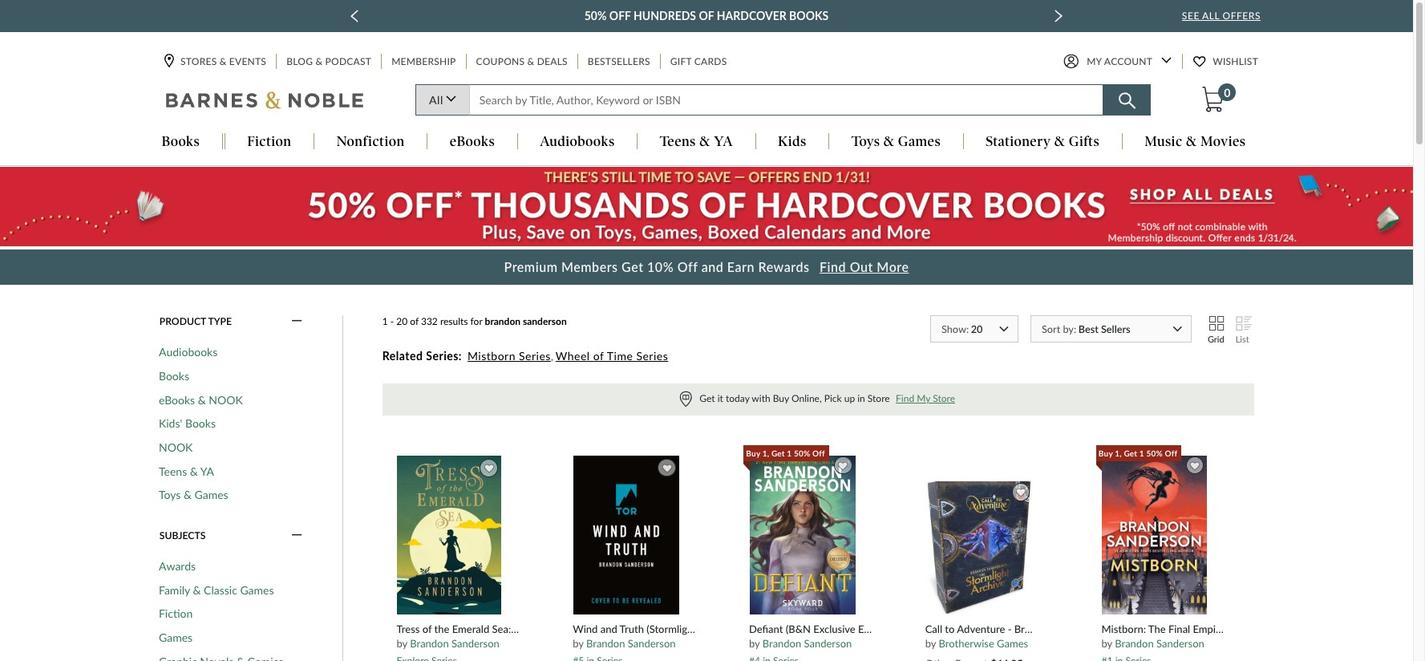 Task type: locate. For each thing, give the bounding box(es) containing it.
teens & ya link
[[159, 464, 214, 478]]

1 sanderson from the left
[[452, 637, 500, 650]]

list
[[1236, 334, 1250, 344]]

4 brandon sanderson link from the left
[[1116, 637, 1205, 650]]

teens & ya up the toys & games link
[[159, 464, 214, 478]]

toys & games link
[[159, 488, 228, 502]]

&
[[220, 56, 227, 68], [316, 56, 323, 68], [528, 56, 535, 68], [700, 134, 711, 150], [884, 134, 895, 150], [1055, 134, 1066, 150], [1187, 134, 1198, 150], [198, 393, 206, 407], [190, 464, 198, 478], [184, 488, 192, 502], [193, 583, 201, 597]]

& for coupons & deals link
[[528, 56, 535, 68]]

0 horizontal spatial and
[[601, 622, 618, 635]]

coupons
[[476, 56, 525, 68]]

brandon inside mistborn: the final empire… by brandon sanderson
[[1116, 637, 1154, 650]]

brandon sanderson link down truth
[[587, 637, 676, 650]]

best sellers
[[1079, 322, 1131, 335]]

cart image
[[1203, 87, 1225, 113]]

1 vertical spatial all
[[429, 93, 444, 107]]

1 vertical spatial toys
[[159, 488, 181, 502]]

stores
[[181, 56, 217, 68]]

0 vertical spatial my
[[1087, 56, 1102, 68]]

1 horizontal spatial fiction
[[247, 134, 292, 150]]

my right in
[[917, 393, 931, 405]]

all down membership
[[429, 93, 444, 107]]

0 vertical spatial nook
[[209, 393, 243, 407]]

by down defiant
[[749, 637, 760, 650]]

sanderson inside defiant (b&n exclusive edition… by brandon sanderson
[[804, 637, 852, 650]]

related series: mistborn series , wheel of time series
[[382, 349, 669, 362]]

1 horizontal spatial 1,
[[1115, 448, 1122, 458]]

online,
[[792, 393, 822, 405]]

by down the call
[[926, 637, 937, 650]]

sellers
[[1102, 322, 1131, 335]]

of left time
[[594, 349, 604, 362]]

0 horizontal spatial toys
[[159, 488, 181, 502]]

1 by from the left
[[397, 637, 408, 650]]

minus image
[[291, 528, 302, 543]]

main content containing premium members get 10% off and earn rewards
[[0, 166, 1414, 661]]

fiction down logo
[[247, 134, 292, 150]]

truth
[[620, 622, 644, 635]]

rewards
[[759, 259, 810, 274]]

brandon down defiant
[[763, 637, 802, 650]]

1 horizontal spatial nook
[[209, 393, 243, 407]]

1 brandon from the left
[[410, 637, 449, 650]]

0 horizontal spatial buy 1, get 1 50% off
[[747, 448, 825, 458]]

teens & ya inside button
[[660, 134, 733, 150]]

music
[[1145, 134, 1183, 150]]

teens
[[660, 134, 696, 150], [159, 464, 187, 478]]

5 by from the left
[[1102, 637, 1113, 650]]

1, for mistborn: the final empire…
[[1115, 448, 1122, 458]]

toys inside the toys & games link
[[159, 488, 181, 502]]

ebooks for ebooks
[[450, 134, 495, 150]]

0 horizontal spatial series
[[519, 349, 551, 362]]

all right see at the top right of the page
[[1203, 10, 1220, 22]]

ya
[[714, 134, 733, 150], [200, 464, 214, 478]]

0 horizontal spatial fiction
[[159, 607, 193, 621]]

books
[[790, 9, 829, 22], [162, 134, 200, 150], [159, 369, 189, 383], [185, 417, 216, 430]]

ya up the toys & games link
[[200, 464, 214, 478]]

0 vertical spatial ebooks
[[450, 134, 495, 150]]

& inside button
[[700, 134, 711, 150]]

kids
[[778, 134, 807, 150]]

0 horizontal spatial teens
[[159, 464, 187, 478]]

in
[[858, 393, 866, 405]]

ebooks down all link at top
[[450, 134, 495, 150]]

0 horizontal spatial 50%
[[585, 9, 607, 22]]

4 by from the left
[[926, 637, 937, 650]]

1 vertical spatial toys & games
[[159, 488, 228, 502]]

0 horizontal spatial toys & games
[[159, 488, 228, 502]]

my right user image
[[1087, 56, 1102, 68]]

ya inside button
[[714, 134, 733, 150]]

by down mistborn:
[[1102, 637, 1113, 650]]

1 horizontal spatial buy 1, get 1 50% off
[[1099, 448, 1178, 458]]

50% off hundreds of hardcover books
[[585, 9, 829, 22]]

1 horizontal spatial and
[[702, 259, 724, 274]]

3 brandon sanderson link from the left
[[763, 637, 852, 650]]

nook up kids' books at the bottom left
[[209, 393, 243, 407]]

my account button
[[1064, 54, 1172, 69]]

0 horizontal spatial buy
[[747, 448, 761, 458]]

by for defiant (b&n exclusive edition… by brandon sanderson
[[749, 637, 760, 650]]

get inside region
[[700, 393, 715, 405]]

series down sanderson
[[519, 349, 551, 362]]

brandon inside the tress of the emerald sea: a… by brandon sanderson
[[410, 637, 449, 650]]

brandon sanderson link for exclusive
[[763, 637, 852, 650]]

0 horizontal spatial 1,
[[763, 448, 770, 458]]

family & classic games link
[[159, 583, 274, 597]]

2 horizontal spatial 1
[[1140, 448, 1145, 458]]

brandon inside the 'wind and truth (stormlight… by brandon sanderson'
[[587, 637, 625, 650]]

0 vertical spatial toys & games
[[852, 134, 941, 150]]

brotherwise games link
[[939, 637, 1029, 650]]

wishlist
[[1213, 56, 1259, 68]]

sanderson down emerald
[[452, 637, 500, 650]]

0 vertical spatial teens & ya
[[660, 134, 733, 150]]

(stormlight…
[[647, 622, 705, 635]]

gift cards link
[[669, 54, 729, 69]]

brandon down "wind"
[[587, 637, 625, 650]]

brandon sanderson link down the
[[1116, 637, 1205, 650]]

0 horizontal spatial nook
[[159, 440, 193, 454]]

brandon inside defiant (b&n exclusive edition… by brandon sanderson
[[763, 637, 802, 650]]

hardcover
[[717, 9, 787, 22]]

1 horizontal spatial 1
[[787, 448, 792, 458]]

None field
[[469, 85, 1104, 116]]

0 vertical spatial all
[[1203, 10, 1220, 22]]

& for teens & ya 'link'
[[190, 464, 198, 478]]

sanderson down wind and truth (stormlight… link
[[628, 637, 676, 650]]

by down tress
[[397, 637, 408, 650]]

1 buy 1, get 1 50% off from the left
[[747, 448, 825, 458]]

find inside region
[[896, 393, 915, 405]]

of left 332
[[410, 315, 419, 327]]

games link
[[159, 631, 193, 645]]

my inside popup button
[[1087, 56, 1102, 68]]

to
[[945, 622, 955, 635]]

brandon down the
[[410, 637, 449, 650]]

by inside the tress of the emerald sea: a… by brandon sanderson
[[397, 637, 408, 650]]

1 horizontal spatial store
[[933, 393, 956, 405]]

grid view active image
[[1208, 315, 1223, 335]]

main content
[[0, 166, 1414, 661]]

wheel
[[556, 349, 590, 362]]

and inside the 'wind and truth (stormlight… by brandon sanderson'
[[601, 622, 618, 635]]

1 horizontal spatial ebooks
[[450, 134, 495, 150]]

1 vertical spatial ya
[[200, 464, 214, 478]]

kids'
[[159, 417, 182, 430]]

title: defiant (b&n exclusive edition) (skyward series #4), author: brandon sanderson image
[[749, 455, 857, 615]]

2 buy 1, get 1 50% off from the left
[[1099, 448, 1178, 458]]

teens & ya up 50% off thousans of hardcover books, plus, save on toys, games, boxed calendars and more image
[[660, 134, 733, 150]]

& for ebooks & nook link
[[198, 393, 206, 407]]

3 brandon from the left
[[763, 637, 802, 650]]

and left earn
[[702, 259, 724, 274]]

1 vertical spatial audiobooks
[[159, 345, 218, 359]]

subjects
[[159, 530, 206, 542]]

ebooks down books link
[[159, 393, 195, 407]]

fiction inside button
[[247, 134, 292, 150]]

see all offers
[[1183, 10, 1261, 22]]

series right time
[[637, 349, 669, 362]]

3 sanderson from the left
[[804, 637, 852, 650]]

series:
[[426, 349, 462, 362]]

1, for defiant (b&n exclusive edition…
[[763, 448, 770, 458]]

2 horizontal spatial buy
[[1099, 448, 1113, 458]]

store
[[868, 393, 890, 405], [933, 393, 956, 405]]

sanderson inside the 'wind and truth (stormlight… by brandon sanderson'
[[628, 637, 676, 650]]

more
[[877, 259, 909, 274]]

1 series from the left
[[519, 349, 551, 362]]

1 horizontal spatial series
[[637, 349, 669, 362]]

books link
[[159, 369, 189, 383]]

0 horizontal spatial store
[[868, 393, 890, 405]]

nook down kids'
[[159, 440, 193, 454]]

brandon down mistborn:
[[1116, 637, 1154, 650]]

2 horizontal spatial 50%
[[1147, 448, 1163, 458]]

of left the
[[423, 622, 432, 635]]

the
[[435, 622, 450, 635]]

1 horizontal spatial buy
[[773, 393, 790, 405]]

- left brandon…
[[1008, 622, 1012, 635]]

& inside 'link'
[[220, 56, 227, 68]]

defiant
[[749, 622, 783, 635]]

2 1, from the left
[[1115, 448, 1122, 458]]

-
[[391, 315, 394, 327], [1008, 622, 1012, 635]]

search image
[[1119, 93, 1136, 109]]

by inside mistborn: the final empire… by brandon sanderson
[[1102, 637, 1113, 650]]

region
[[382, 384, 1255, 415]]

1 vertical spatial fiction
[[159, 607, 193, 621]]

a…
[[514, 622, 529, 635]]

off
[[610, 9, 631, 22], [678, 259, 698, 274], [813, 448, 825, 458], [1165, 448, 1178, 458]]

1 1, from the left
[[763, 448, 770, 458]]

teens inside button
[[660, 134, 696, 150]]

0 horizontal spatial 1
[[382, 315, 388, 327]]

teens up 50% off thousans of hardcover books, plus, save on toys, games, boxed calendars and more image
[[660, 134, 696, 150]]

50% off thousans of hardcover books, plus, save on toys, games, boxed calendars and more image
[[0, 167, 1414, 246]]

down arrow image
[[1162, 57, 1172, 64]]

1 horizontal spatial teens
[[660, 134, 696, 150]]

1 horizontal spatial my
[[1087, 56, 1102, 68]]

mistborn series link
[[468, 349, 551, 362]]

0 horizontal spatial find
[[820, 259, 847, 274]]

buy
[[773, 393, 790, 405], [747, 448, 761, 458], [1099, 448, 1113, 458]]

1 brandon sanderson link from the left
[[410, 637, 500, 650]]

find left out
[[820, 259, 847, 274]]

2 sanderson from the left
[[628, 637, 676, 650]]

fiction button
[[225, 134, 314, 151]]

toys inside toys & games button
[[852, 134, 881, 150]]

sanderson
[[523, 315, 567, 327]]

fiction for fiction link
[[159, 607, 193, 621]]

1 horizontal spatial 50%
[[794, 448, 811, 458]]

audiobooks link
[[159, 345, 218, 359]]

0 horizontal spatial teens & ya
[[159, 464, 214, 478]]

fiction down family
[[159, 607, 193, 621]]

toys for toys & games button
[[852, 134, 881, 150]]

0 vertical spatial fiction
[[247, 134, 292, 150]]

& for music & movies button
[[1187, 134, 1198, 150]]

and left truth
[[601, 622, 618, 635]]

1 horizontal spatial teens & ya
[[660, 134, 733, 150]]

toys & games inside toys & games button
[[852, 134, 941, 150]]

title: tress of the emerald sea: a cosmere novel, author: brandon sanderson image
[[396, 455, 502, 615]]

2 brandon from the left
[[587, 637, 625, 650]]

1 vertical spatial -
[[1008, 622, 1012, 635]]

premium
[[504, 259, 558, 274]]

teens & ya for teens & ya 'link'
[[159, 464, 214, 478]]

4 brandon from the left
[[1116, 637, 1154, 650]]

0 horizontal spatial -
[[391, 315, 394, 327]]

0 horizontal spatial ya
[[200, 464, 214, 478]]

nook
[[209, 393, 243, 407], [159, 440, 193, 454]]

teens inside 'link'
[[159, 464, 187, 478]]

sanderson inside mistborn: the final empire… by brandon sanderson
[[1157, 637, 1205, 650]]

exclusive
[[814, 622, 856, 635]]

1 horizontal spatial toys
[[852, 134, 881, 150]]

family & classic games
[[159, 583, 274, 597]]

1 for mistborn: the final empire… by brandon sanderson
[[1140, 448, 1145, 458]]

audiobooks for audiobooks button on the top
[[540, 134, 615, 150]]

gifts
[[1069, 134, 1100, 150]]

ya up 50% off thousans of hardcover books, plus, save on toys, games, boxed calendars and more image
[[714, 134, 733, 150]]

kids' books link
[[159, 417, 216, 431]]

off inside 50% off hundreds of hardcover books link
[[610, 9, 631, 22]]

& inside 'link'
[[190, 464, 198, 478]]

20 link
[[931, 315, 1019, 347]]

ya inside 'link'
[[200, 464, 214, 478]]

0 vertical spatial ya
[[714, 134, 733, 150]]

tress of the emerald sea: a… by brandon sanderson
[[397, 622, 529, 650]]

4 sanderson from the left
[[1157, 637, 1205, 650]]

1 for defiant (b&n exclusive edition… by brandon sanderson
[[787, 448, 792, 458]]

0 vertical spatial audiobooks
[[540, 134, 615, 150]]

brandon sanderson link down tress of the emerald sea: a… link
[[410, 637, 500, 650]]

1 horizontal spatial ya
[[714, 134, 733, 150]]

out
[[850, 259, 874, 274]]

find right in
[[896, 393, 915, 405]]

by down "wind"
[[573, 637, 584, 650]]

fiction
[[247, 134, 292, 150], [159, 607, 193, 621]]

- up related
[[391, 315, 394, 327]]

games
[[899, 134, 941, 150], [195, 488, 228, 502], [240, 583, 274, 597], [159, 631, 193, 644], [997, 637, 1029, 650]]

0 vertical spatial teens
[[660, 134, 696, 150]]

teens down nook link
[[159, 464, 187, 478]]

premium members get 10% off and earn rewards find out more
[[504, 259, 909, 274]]

1 horizontal spatial -
[[1008, 622, 1012, 635]]

3 by from the left
[[749, 637, 760, 650]]

audiobooks inside audiobooks button
[[540, 134, 615, 150]]

1 vertical spatial teens
[[159, 464, 187, 478]]

hundreds
[[634, 9, 697, 22]]

buy 1, get 1 50% off for mistborn:
[[1099, 448, 1178, 458]]

0 horizontal spatial audiobooks
[[159, 345, 218, 359]]

by inside defiant (b&n exclusive edition… by brandon sanderson
[[749, 637, 760, 650]]

0 vertical spatial toys
[[852, 134, 881, 150]]

by
[[397, 637, 408, 650], [573, 637, 584, 650], [749, 637, 760, 650], [926, 637, 937, 650], [1102, 637, 1113, 650]]

kids button
[[756, 134, 829, 151]]

1,
[[763, 448, 770, 458], [1115, 448, 1122, 458]]

sanderson down final
[[1157, 637, 1205, 650]]

brandon sanderson link
[[410, 637, 500, 650], [587, 637, 676, 650], [763, 637, 852, 650], [1116, 637, 1205, 650]]

brandon sanderson link down "(b&n"
[[763, 637, 852, 650]]

1 vertical spatial ebooks
[[159, 393, 195, 407]]

50% off hundreds of hardcover books link
[[585, 6, 829, 26]]

0 horizontal spatial all
[[429, 93, 444, 107]]

sanderson for defiant (b&n exclusive edition… by brandon sanderson
[[804, 637, 852, 650]]

audiobooks inside main content
[[159, 345, 218, 359]]

buy inside region
[[773, 393, 790, 405]]

series
[[519, 349, 551, 362], [637, 349, 669, 362]]

toys down teens & ya 'link'
[[159, 488, 181, 502]]

1 vertical spatial my
[[917, 393, 931, 405]]

2 brandon sanderson link from the left
[[587, 637, 676, 650]]

1 horizontal spatial toys & games
[[852, 134, 941, 150]]

fiction inside main content
[[159, 607, 193, 621]]

sanderson down defiant (b&n exclusive edition… link
[[804, 637, 852, 650]]

store down 20 link
[[933, 393, 956, 405]]

1 horizontal spatial find
[[896, 393, 915, 405]]

toys right kids button
[[852, 134, 881, 150]]

1 vertical spatial and
[[601, 622, 618, 635]]

brandon for mistborn: the final empire… by brandon sanderson
[[1116, 637, 1154, 650]]

2 by from the left
[[573, 637, 584, 650]]

1 vertical spatial find
[[896, 393, 915, 405]]

of
[[699, 9, 714, 22], [410, 315, 419, 327], [594, 349, 604, 362], [423, 622, 432, 635]]

1 vertical spatial teens & ya
[[159, 464, 214, 478]]

brandon sanderson link for the
[[410, 637, 500, 650]]

cards
[[695, 56, 727, 68]]

toys for the toys & games link
[[159, 488, 181, 502]]

1 horizontal spatial audiobooks
[[540, 134, 615, 150]]

1 horizontal spatial all
[[1203, 10, 1220, 22]]

ebooks inside button
[[450, 134, 495, 150]]

title: wind and truth (stormlight archive series #5), author: brandon sanderson image
[[573, 455, 680, 615]]

toys & games for the toys & games link
[[159, 488, 228, 502]]

store right in
[[868, 393, 890, 405]]

family
[[159, 583, 190, 597]]

0 vertical spatial find
[[820, 259, 847, 274]]

50%
[[585, 9, 607, 22], [794, 448, 811, 458], [1147, 448, 1163, 458]]

it
[[718, 393, 724, 405]]

teens for teens & ya 'link'
[[159, 464, 187, 478]]

emerald
[[452, 622, 490, 635]]

by inside the 'wind and truth (stormlight… by brandon sanderson'
[[573, 637, 584, 650]]

0 horizontal spatial ebooks
[[159, 393, 195, 407]]



Task type: vqa. For each thing, say whether or not it's contained in the screenshot.
Music & Movies button
yes



Task type: describe. For each thing, give the bounding box(es) containing it.
stationery & gifts button
[[964, 134, 1122, 151]]

1 store from the left
[[868, 393, 890, 405]]

ya for teens & ya button
[[714, 134, 733, 150]]

stationery & gifts
[[986, 134, 1100, 150]]

& for toys & games button
[[884, 134, 895, 150]]

results
[[440, 315, 468, 327]]

10%
[[648, 259, 674, 274]]

books button
[[140, 134, 222, 151]]

,
[[551, 350, 553, 362]]

mistborn
[[468, 349, 516, 362]]

ebooks button
[[428, 134, 517, 151]]

fiction for fiction button at the left top of page
[[247, 134, 292, 150]]

coupons & deals
[[476, 56, 568, 68]]

- inside call to adventure - brandon… by brotherwise games
[[1008, 622, 1012, 635]]

brandon sanderson link for final
[[1116, 637, 1205, 650]]

user image
[[1064, 54, 1079, 69]]

region containing get it today with buy online, pick up in store
[[382, 384, 1255, 415]]

logo image
[[166, 91, 365, 113]]

& for teens & ya button
[[700, 134, 711, 150]]

sanderson for wind and truth (stormlight… by brandon sanderson
[[628, 637, 676, 650]]

mistborn:
[[1102, 622, 1147, 635]]

50% for defiant
[[794, 448, 811, 458]]

stores & events
[[181, 56, 267, 68]]

mistborn: the final empire… by brandon sanderson
[[1102, 622, 1233, 650]]

nook inside ebooks & nook link
[[209, 393, 243, 407]]

wishlist link
[[1194, 54, 1261, 69]]

1 horizontal spatial 20
[[971, 322, 983, 335]]

0 horizontal spatial 20
[[397, 315, 408, 327]]

games inside call to adventure - brandon… by brotherwise games
[[997, 637, 1029, 650]]

bestsellers link
[[586, 54, 652, 69]]

gift
[[671, 56, 692, 68]]

my account
[[1087, 56, 1153, 68]]

bestsellers
[[588, 56, 651, 68]]

brandon
[[485, 315, 521, 327]]

buy 1, get 1 50% off for defiant
[[747, 448, 825, 458]]

wind and truth (stormlight… link
[[573, 622, 705, 636]]

call
[[926, 622, 943, 635]]

& for blog & podcast link
[[316, 56, 323, 68]]

of right "hundreds"
[[699, 9, 714, 22]]

bopis small image
[[680, 392, 692, 407]]

stationery
[[986, 134, 1051, 150]]

ebooks for ebooks & nook
[[159, 393, 195, 407]]

awards
[[159, 559, 196, 573]]

next slide / item image
[[1055, 10, 1063, 22]]

1 - 20 of 332 results for brandon sanderson
[[382, 315, 567, 327]]

fiction link
[[159, 607, 193, 621]]

product type
[[159, 315, 232, 327]]

1 vertical spatial nook
[[159, 440, 193, 454]]

0 vertical spatial -
[[391, 315, 394, 327]]

wheel of time series link
[[556, 349, 669, 362]]

stores & events link
[[164, 54, 268, 69]]

& for 'stationery & gifts' button
[[1055, 134, 1066, 150]]

kids' books
[[159, 417, 216, 430]]

minus image
[[291, 314, 302, 329]]

title: call to adventure - brandon sanderson's the stormlight archive (b&n exclusive edition) image
[[925, 479, 1034, 615]]

of inside the tress of the emerald sea: a… by brandon sanderson
[[423, 622, 432, 635]]

empire…
[[1194, 622, 1233, 635]]

defiant (b&n exclusive edition… link
[[749, 622, 899, 636]]

ya for teens & ya 'link'
[[200, 464, 214, 478]]

wind and truth (stormlight… by brandon sanderson
[[573, 622, 705, 650]]

membership link
[[390, 54, 458, 69]]

by for mistborn: the final empire… by brandon sanderson
[[1102, 637, 1113, 650]]

ebooks & nook
[[159, 393, 243, 407]]

events
[[229, 56, 267, 68]]

music & movies button
[[1123, 134, 1269, 151]]

music & movies
[[1145, 134, 1246, 150]]

brandon sanderson link for truth
[[587, 637, 676, 650]]

members
[[562, 259, 618, 274]]

podcast
[[325, 56, 372, 68]]

adventure
[[957, 622, 1006, 635]]

buy for defiant
[[747, 448, 761, 458]]

list view active image
[[1236, 316, 1250, 335]]

games inside button
[[899, 134, 941, 150]]

toys & games for toys & games button
[[852, 134, 941, 150]]

teens & ya button
[[638, 134, 755, 151]]

classic
[[204, 583, 237, 597]]

brandon for defiant (b&n exclusive edition… by brandon sanderson
[[763, 637, 802, 650]]

0
[[1225, 86, 1231, 100]]

nook link
[[159, 440, 193, 455]]

50% for mistborn:
[[1147, 448, 1163, 458]]

2 series from the left
[[637, 349, 669, 362]]

call to adventure - brandon… link
[[926, 622, 1062, 636]]

brotherwise
[[939, 637, 995, 650]]

2 store from the left
[[933, 393, 956, 405]]

sanderson for mistborn: the final empire… by brandon sanderson
[[1157, 637, 1205, 650]]

see
[[1183, 10, 1200, 22]]

buy for mistborn:
[[1099, 448, 1113, 458]]

previous slide / item image
[[351, 10, 359, 22]]

subjects button
[[159, 528, 304, 543]]

earn
[[728, 259, 755, 274]]

account
[[1105, 56, 1153, 68]]

nonfiction button
[[314, 134, 427, 151]]

tress of the emerald sea: a… link
[[397, 622, 529, 636]]

wind
[[573, 622, 598, 635]]

0 button
[[1201, 83, 1237, 114]]

0 vertical spatial and
[[702, 259, 724, 274]]

brandon for wind and truth (stormlight… by brandon sanderson
[[587, 637, 625, 650]]

audiobooks for audiobooks link
[[159, 345, 218, 359]]

up
[[845, 393, 855, 405]]

the
[[1149, 622, 1166, 635]]

ebooks & nook link
[[159, 393, 243, 407]]

& for the toys & games link
[[184, 488, 192, 502]]

by for wind and truth (stormlight… by brandon sanderson
[[573, 637, 584, 650]]

sanderson inside the tress of the emerald sea: a… by brandon sanderson
[[452, 637, 500, 650]]

defiant (b&n exclusive edition… by brandon sanderson
[[749, 622, 899, 650]]

sea:
[[492, 622, 511, 635]]

call to adventure - brandon… by brotherwise games
[[926, 622, 1062, 650]]

related
[[382, 349, 423, 362]]

awards link
[[159, 559, 196, 573]]

gift cards
[[671, 56, 727, 68]]

mistborn: the final empire… link
[[1102, 622, 1233, 636]]

books inside button
[[162, 134, 200, 150]]

0 horizontal spatial my
[[917, 393, 931, 405]]

grid link
[[1208, 315, 1225, 345]]

final
[[1169, 622, 1191, 635]]

toys & games button
[[830, 134, 963, 151]]

coupons & deals link
[[475, 54, 570, 69]]

movies
[[1201, 134, 1246, 150]]

offers
[[1223, 10, 1261, 22]]

by inside call to adventure - brandon… by brotherwise games
[[926, 637, 937, 650]]

for
[[471, 315, 483, 327]]

& for family & classic games link
[[193, 583, 201, 597]]

Search by Title, Author, Keyword or ISBN text field
[[469, 85, 1104, 116]]

find my store link
[[890, 393, 957, 405]]

pick
[[825, 393, 842, 405]]

332
[[421, 315, 438, 327]]

teens & ya for teens & ya button
[[660, 134, 733, 150]]

get it today with buy online, pick up in store find my store
[[700, 393, 956, 405]]

title: mistborn: the final empire (mistborn series #1), author: brandon sanderson image
[[1102, 455, 1208, 615]]

teens for teens & ya button
[[660, 134, 696, 150]]

nonfiction
[[337, 134, 405, 150]]



